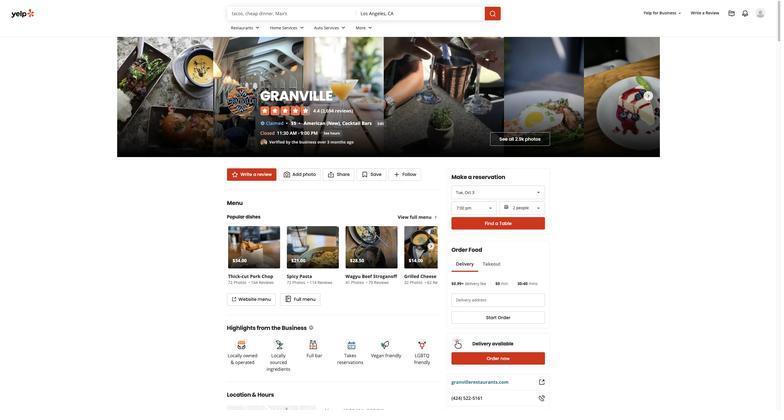 Task type: locate. For each thing, give the bounding box(es) containing it.
locally
[[228, 353, 242, 359], [272, 353, 286, 359]]

1 vertical spatial order
[[498, 315, 511, 321]]

see left the all
[[500, 136, 508, 143]]

0 vertical spatial &
[[231, 360, 234, 366]]

1 vertical spatial see
[[500, 136, 508, 143]]

business left 16 chevron down v2 icon
[[660, 10, 677, 16]]

order inside delivery address start order
[[498, 315, 511, 321]]

spicy pasta 72 photos
[[287, 274, 312, 286]]

24 chevron down v2 image inside restaurants link
[[254, 24, 261, 31]]

24 star v2 image
[[232, 172, 238, 178]]

order inside 'link'
[[487, 356, 500, 362]]

30-40 mins
[[518, 281, 538, 287]]

11:30
[[277, 130, 289, 136]]

wagyu beef stroganoff 41 photos
[[346, 274, 397, 286]]

1 locally from the left
[[228, 353, 242, 359]]

0 vertical spatial order
[[452, 246, 468, 254]]

review
[[706, 10, 720, 16]]

ago
[[347, 139, 354, 145]]

american (new) link
[[304, 120, 340, 126]]

3 reviews from the left
[[374, 280, 389, 286]]

friendly down "vegan_friendly" icon
[[386, 353, 402, 359]]

1 vertical spatial the
[[272, 325, 281, 333]]

granvillerestaurants.com link
[[452, 380, 509, 386]]

1 horizontal spatial full
[[307, 353, 314, 359]]

1 vertical spatial &
[[252, 392, 257, 400]]

24 save outline v2 image
[[362, 172, 369, 178]]

1 horizontal spatial business
[[660, 10, 677, 16]]

cocktail
[[342, 120, 361, 126]]

services right auto on the top left of page
[[324, 25, 339, 30]]

2 services from the left
[[324, 25, 339, 30]]

72
[[228, 280, 233, 286], [287, 280, 292, 286]]

popular dishes
[[227, 214, 261, 221]]

164
[[251, 280, 258, 286]]

yelp for business
[[644, 10, 677, 16]]

ingredients
[[267, 367, 291, 373]]

grilled cheese dipper image
[[405, 227, 457, 269]]

-
[[298, 130, 300, 136]]

hours
[[331, 131, 340, 136]]

3 24 chevron down v2 image from the left
[[367, 24, 374, 31]]

4 reviews from the left
[[433, 280, 448, 286]]

& left "operated"
[[231, 360, 234, 366]]

24 chevron down v2 image
[[299, 24, 305, 31]]

1 horizontal spatial see
[[500, 136, 508, 143]]

menu element
[[218, 190, 458, 306]]

1 24 chevron down v2 image from the left
[[254, 24, 261, 31]]

24 chevron down v2 image for restaurants
[[254, 24, 261, 31]]

2 horizontal spatial 24 chevron down v2 image
[[367, 24, 374, 31]]

0 horizontal spatial 24 chevron down v2 image
[[254, 24, 261, 31]]

2 72 from the left
[[287, 280, 292, 286]]

None search field
[[227, 7, 502, 20]]

home services
[[270, 25, 297, 30]]

2 photo of granville - west hollywood, ca, us. image from the left
[[304, 37, 384, 157]]

user actions element
[[640, 7, 774, 42]]

(424) 522-5161
[[452, 396, 483, 402]]

1 horizontal spatial write
[[691, 10, 702, 16]]

locally inside locally owned & operated
[[228, 353, 242, 359]]

locally for owned
[[228, 353, 242, 359]]

2 vertical spatial delivery
[[473, 341, 492, 348]]

2 24 chevron down v2 image from the left
[[340, 24, 347, 31]]

from
[[257, 325, 270, 333]]

1 horizontal spatial 24 chevron down v2 image
[[340, 24, 347, 31]]

tab list
[[452, 261, 506, 272]]

photos down the wagyu
[[351, 280, 364, 286]]

bar
[[315, 353, 322, 359]]

dipper
[[438, 274, 453, 280]]

photos inside thick-cut pork chop 72 photos
[[234, 280, 247, 286]]

thick-
[[228, 274, 242, 280]]

1 vertical spatial full
[[307, 353, 314, 359]]

0 horizontal spatial 72
[[228, 280, 233, 286]]

friendly down lgbtq
[[414, 360, 430, 366]]

delivery left available
[[473, 341, 492, 348]]

photos down grilled
[[410, 280, 423, 286]]

see hours link
[[321, 130, 343, 137]]

3 photos from the left
[[351, 280, 364, 286]]

a for reservation
[[469, 174, 472, 181]]

0 horizontal spatial friendly
[[386, 353, 402, 359]]

& inside locally owned & operated
[[231, 360, 234, 366]]

the for from
[[272, 325, 281, 333]]

menu
[[419, 214, 432, 221], [258, 297, 271, 303], [303, 297, 316, 303]]

0 vertical spatial business
[[660, 10, 677, 16]]

hours
[[258, 392, 274, 400]]

share
[[337, 172, 350, 178]]

photos inside wagyu beef stroganoff 41 photos
[[351, 280, 364, 286]]

24 chevron down v2 image inside more link
[[367, 24, 374, 31]]

order left 'now'
[[487, 356, 500, 362]]

0 vertical spatial friendly
[[386, 353, 402, 359]]

now
[[501, 356, 510, 362]]

& left hours
[[252, 392, 257, 400]]

None field
[[232, 10, 352, 17], [361, 10, 481, 17], [452, 202, 497, 215], [452, 202, 497, 215]]

write for write a review
[[691, 10, 702, 16]]

delivery for delivery available
[[473, 341, 492, 348]]

write left review
[[691, 10, 702, 16]]

reviews
[[259, 280, 274, 286], [318, 280, 333, 286], [374, 280, 389, 286], [433, 280, 448, 286]]

164 reviews
[[251, 280, 274, 286]]

24 chevron down v2 image right auto services
[[340, 24, 347, 31]]

see
[[324, 131, 330, 136], [500, 136, 508, 143]]

write a review link
[[227, 169, 277, 181]]

0 horizontal spatial see
[[324, 131, 330, 136]]

photo
[[303, 172, 316, 178]]

1 horizontal spatial menu
[[303, 297, 316, 303]]

photos down cut
[[234, 280, 247, 286]]

see left hours
[[324, 131, 330, 136]]

am
[[290, 130, 297, 136]]

see for see all 2.9k photos
[[500, 136, 508, 143]]

full menu link
[[280, 294, 321, 306]]

order right start
[[498, 315, 511, 321]]

reviews for cut
[[259, 280, 274, 286]]

Near text field
[[361, 10, 481, 17]]

delivery left address
[[456, 298, 471, 303]]

full for full bar
[[307, 353, 314, 359]]

24 camera v2 image
[[284, 172, 290, 178]]

24 chevron down v2 image right restaurants
[[254, 24, 261, 31]]

locally inside locally sourced ingredients
[[272, 353, 286, 359]]

the right from at the left
[[272, 325, 281, 333]]

2 locally from the left
[[272, 353, 286, 359]]

0 vertical spatial full
[[294, 297, 302, 303]]

american (new) , cocktail bars
[[304, 120, 372, 126]]

maria w. image
[[756, 8, 766, 18]]

info icon image
[[309, 326, 314, 331], [309, 326, 314, 331]]

delivery inside delivery address start order
[[456, 298, 471, 303]]

2 horizontal spatial menu
[[419, 214, 432, 221]]

projects image
[[729, 10, 736, 17]]

delivery down order food
[[456, 261, 474, 268]]

locally sourced ingredients
[[267, 353, 291, 373]]

72 down spicy
[[287, 280, 292, 286]]

photos down spicy
[[293, 280, 305, 286]]

4 photos from the left
[[410, 280, 423, 286]]

full for full menu
[[294, 297, 302, 303]]

follow button
[[389, 169, 421, 181]]

menu down 114
[[303, 297, 316, 303]]

114 reviews
[[310, 280, 333, 286]]

delivery address start order
[[456, 298, 511, 321]]

0 vertical spatial see
[[324, 131, 330, 136]]

order
[[452, 246, 468, 254], [498, 315, 511, 321], [487, 356, 500, 362]]

notifications image
[[742, 10, 749, 17]]

locally up "operated"
[[228, 353, 242, 359]]

79
[[369, 280, 373, 286]]

reviews for beef
[[374, 280, 389, 286]]

2 reviews from the left
[[318, 280, 333, 286]]

locally for sourced
[[272, 353, 286, 359]]

friendly for lgbtq friendly
[[414, 360, 430, 366]]

0 vertical spatial write
[[691, 10, 702, 16]]

vegan_friendly image
[[381, 339, 392, 350]]

table
[[500, 221, 512, 227]]

0 horizontal spatial the
[[272, 325, 281, 333]]

business up the locally_sourced_ingredients image
[[282, 325, 307, 333]]

full left bar
[[307, 353, 314, 359]]

a for table
[[496, 221, 499, 227]]

verified
[[269, 139, 285, 145]]

the for by
[[292, 139, 298, 145]]

reviews down stroganoff
[[374, 280, 389, 286]]

reviews down "chop"
[[259, 280, 274, 286]]

1 horizontal spatial the
[[292, 139, 298, 145]]

62
[[428, 280, 432, 286]]

24 chevron down v2 image for auto services
[[340, 24, 347, 31]]

all
[[509, 136, 514, 143]]

0 horizontal spatial business
[[282, 325, 307, 333]]

1 vertical spatial delivery
[[456, 298, 471, 303]]

24 chevron down v2 image right more
[[367, 24, 374, 31]]

lgbtq friendly
[[414, 353, 430, 366]]

order left food
[[452, 246, 468, 254]]

add photo
[[293, 172, 316, 178]]

24 play v2 image
[[491, 43, 498, 50]]

location & hours element
[[218, 382, 447, 411]]

0 horizontal spatial full
[[294, 297, 302, 303]]

72 down the thick-
[[228, 280, 233, 286]]

the right the by
[[292, 139, 298, 145]]

24 share v2 image
[[328, 172, 335, 178]]

see hours
[[324, 131, 340, 136]]

the
[[292, 139, 298, 145], [272, 325, 281, 333]]

1 vertical spatial friendly
[[414, 360, 430, 366]]

lgbtq_friendly image
[[417, 339, 428, 350]]

none field find
[[232, 10, 352, 17]]

services left 24 chevron down v2 icon
[[282, 25, 297, 30]]

24 chevron down v2 image
[[254, 24, 261, 31], [340, 24, 347, 31], [367, 24, 374, 31]]

locally up sourced
[[272, 353, 286, 359]]

2 photos from the left
[[293, 280, 305, 286]]

delivery inside tab list
[[456, 261, 474, 268]]

auto services
[[314, 25, 339, 30]]

1 horizontal spatial 72
[[287, 280, 292, 286]]

operated
[[235, 360, 255, 366]]

1 photos from the left
[[234, 280, 247, 286]]

menu right website
[[258, 297, 271, 303]]

write right 24 star v2 image
[[241, 172, 252, 178]]

4.4
[[314, 108, 320, 114]]

map image
[[227, 406, 316, 411]]

1 vertical spatial write
[[241, 172, 252, 178]]

1 horizontal spatial services
[[324, 25, 339, 30]]

vegan friendly
[[371, 353, 402, 359]]

4 photo of granville - west hollywood, ca, us. image from the left
[[584, 37, 696, 157]]

$0.99+ delivery fee
[[452, 281, 487, 287]]

delivery for delivery
[[456, 261, 474, 268]]

1 vertical spatial business
[[282, 325, 307, 333]]

friendly
[[386, 353, 402, 359], [414, 360, 430, 366]]

$$
[[291, 120, 296, 126]]

granville
[[260, 87, 333, 106]]

photo of granville - west hollywood, ca, us. image
[[117, 37, 213, 157], [304, 37, 384, 157], [504, 37, 584, 157], [584, 37, 696, 157]]

business inside button
[[660, 10, 677, 16]]

24 external link v2 image
[[539, 380, 546, 386]]

pm
[[311, 130, 318, 136]]

find
[[485, 221, 495, 227]]

1 photo of granville - west hollywood, ca, us. image from the left
[[117, 37, 213, 157]]

location
[[227, 392, 251, 400]]

wagyu beef stroganoff image
[[346, 227, 398, 269]]

0 horizontal spatial &
[[231, 360, 234, 366]]

beef
[[362, 274, 372, 280]]

full right 24 menu v2 icon
[[294, 297, 302, 303]]

view
[[398, 214, 409, 221]]

reviews right 114
[[318, 280, 333, 286]]

more link
[[352, 20, 378, 37]]

1 horizontal spatial locally
[[272, 353, 286, 359]]

a for review
[[703, 10, 705, 16]]

wagyu
[[346, 274, 361, 280]]

72 inside thick-cut pork chop 72 photos
[[228, 280, 233, 286]]

reviews down dipper
[[433, 280, 448, 286]]

write a review
[[241, 172, 272, 178]]

full inside menu element
[[294, 297, 302, 303]]

thick-cut pork chop image
[[228, 227, 280, 269]]

0 horizontal spatial menu
[[258, 297, 271, 303]]

locally_owned_operated image
[[237, 339, 248, 350]]

next image
[[428, 243, 434, 250]]

24 chevron down v2 image inside auto services link
[[340, 24, 347, 31]]

write inside user actions element
[[691, 10, 702, 16]]

0 horizontal spatial services
[[282, 25, 297, 30]]

0 vertical spatial the
[[292, 139, 298, 145]]

0 vertical spatial delivery
[[456, 261, 474, 268]]

services inside "link"
[[282, 25, 297, 30]]

menu left 14 chevron right outline image
[[419, 214, 432, 221]]

sourced
[[270, 360, 287, 366]]

0 horizontal spatial locally
[[228, 353, 242, 359]]

&
[[231, 360, 234, 366], [252, 392, 257, 400]]

grilled
[[405, 274, 420, 280]]

auto services link
[[310, 20, 352, 37]]

41
[[346, 280, 350, 286]]

1 72 from the left
[[228, 280, 233, 286]]

grilled cheese dipper 32 photos
[[405, 274, 453, 286]]

website menu link
[[227, 294, 276, 306]]

2 vertical spatial order
[[487, 356, 500, 362]]

previous image
[[231, 243, 237, 250]]

1 horizontal spatial friendly
[[414, 360, 430, 366]]

1 services from the left
[[282, 25, 297, 30]]

1 reviews from the left
[[259, 280, 274, 286]]

0 horizontal spatial write
[[241, 172, 252, 178]]

menu
[[227, 200, 243, 207]]

(2,694
[[321, 108, 334, 114]]

photo of granville - west hollywood, ca, us. happy not a mother yet day image
[[384, 37, 504, 157]]

auto
[[314, 25, 323, 30]]



Task type: describe. For each thing, give the bounding box(es) containing it.
start order button
[[452, 312, 546, 324]]

delivery tab panel
[[452, 272, 506, 275]]

highlights
[[227, 325, 256, 333]]

cut
[[242, 274, 249, 280]]

order for now
[[487, 356, 500, 362]]

chop
[[262, 274, 273, 280]]

takes_reservations image
[[345, 339, 356, 350]]

write for write a review
[[241, 172, 252, 178]]

save
[[371, 172, 382, 178]]

order for food
[[452, 246, 468, 254]]

locally_sourced_ingredients image
[[273, 339, 284, 350]]

24 menu v2 image
[[285, 296, 292, 303]]

delivery
[[465, 281, 480, 287]]

owned
[[243, 353, 258, 359]]

full_bar image
[[309, 339, 320, 350]]

4.4 star rating image
[[260, 106, 310, 115]]

(2,694 reviews) link
[[321, 108, 353, 114]]

4.4 (2,694 reviews)
[[314, 108, 353, 114]]

popular
[[227, 214, 245, 221]]

24 chevron down v2 image for more
[[367, 24, 374, 31]]

business
[[299, 139, 317, 145]]

full bar
[[307, 353, 322, 359]]

takeout
[[483, 261, 501, 268]]

dishes
[[246, 214, 261, 221]]

make a reservation
[[452, 174, 506, 181]]

(new)
[[327, 120, 340, 126]]

find a table
[[485, 221, 512, 227]]

(424)
[[452, 396, 463, 402]]

$28.50
[[350, 258, 364, 264]]

a for review
[[253, 172, 256, 178]]

24 phone v2 image
[[539, 396, 546, 402]]

for
[[653, 10, 659, 16]]

takes reservations
[[337, 353, 364, 366]]

photos inside spicy pasta 72 photos
[[293, 280, 305, 286]]

order now link
[[452, 353, 546, 365]]

takes
[[344, 353, 357, 359]]

79 reviews
[[369, 280, 389, 286]]

friendly for vegan friendly
[[386, 353, 402, 359]]

16 external link v2 image
[[232, 298, 236, 302]]

3 photo of granville - west hollywood, ca, us. image from the left
[[504, 37, 584, 157]]

business categories element
[[227, 20, 766, 37]]

delivery available
[[473, 341, 514, 348]]

114
[[310, 280, 317, 286]]

pasta
[[300, 274, 312, 280]]

Select a date text field
[[452, 186, 546, 200]]

menu for website menu
[[258, 297, 271, 303]]

months
[[331, 139, 346, 145]]

none field near
[[361, 10, 481, 17]]

522-
[[464, 396, 473, 402]]

min
[[501, 281, 509, 287]]

32
[[405, 280, 409, 286]]

delivery for delivery address start order
[[456, 298, 471, 303]]

write a review
[[691, 10, 720, 16]]

$14.00
[[409, 258, 423, 264]]

14 chevron right outline image
[[434, 216, 438, 220]]

16 claim filled v2 image
[[260, 121, 265, 126]]

lgbtq
[[415, 353, 430, 359]]

edit button
[[375, 121, 387, 127]]

$0
[[496, 281, 500, 287]]

by
[[286, 139, 291, 145]]

tab list containing delivery
[[452, 261, 506, 272]]

pork
[[250, 274, 261, 280]]

over
[[318, 139, 326, 145]]

thick-cut pork chop 72 photos
[[228, 274, 273, 286]]

review
[[258, 172, 272, 178]]

closed
[[260, 130, 275, 136]]

$34.00
[[233, 258, 247, 264]]

address
[[472, 298, 487, 303]]

see for see hours
[[324, 131, 330, 136]]

website
[[239, 297, 257, 303]]

mins
[[529, 281, 538, 287]]

next image
[[646, 93, 652, 99]]

9:00
[[301, 130, 310, 136]]

services for auto services
[[324, 25, 339, 30]]

fee
[[481, 281, 487, 287]]

services for home services
[[282, 25, 297, 30]]

previous image
[[125, 93, 132, 99]]

full
[[410, 214, 418, 221]]

add photo link
[[279, 169, 321, 181]]

photos inside grilled cheese dipper 32 photos
[[410, 280, 423, 286]]

$21.00
[[291, 258, 306, 264]]

72 inside spicy pasta 72 photos
[[287, 280, 292, 286]]

locally owned & operated
[[228, 353, 258, 366]]

reviews)
[[335, 108, 353, 114]]

photo of granville - west hollywood, ca, us. for brunch image
[[213, 37, 304, 157]]

claimed
[[266, 120, 284, 126]]

bars
[[362, 120, 372, 126]]

view full menu link
[[398, 214, 438, 221]]

view full menu
[[398, 214, 432, 221]]

restaurants link
[[227, 20, 266, 37]]

24 add v2 image
[[394, 172, 400, 178]]

food
[[469, 246, 483, 254]]

photos
[[526, 136, 541, 143]]

3
[[327, 139, 330, 145]]

reviews for cheese
[[433, 280, 448, 286]]

5161
[[473, 396, 483, 402]]

loading interface... image
[[696, 37, 782, 157]]

16 chevron down v2 image
[[678, 11, 682, 15]]

search image
[[490, 10, 497, 17]]

spicy pasta image
[[287, 227, 339, 269]]

menu for full menu
[[303, 297, 316, 303]]

1 horizontal spatial &
[[252, 392, 257, 400]]

see all 2.9k photos
[[500, 136, 541, 143]]

Find text field
[[232, 10, 352, 17]]

62 reviews
[[428, 280, 448, 286]]

cheese
[[421, 274, 437, 280]]

find a table link
[[452, 218, 546, 230]]

reviews for pasta
[[318, 280, 333, 286]]

see all 2.9k photos link
[[491, 133, 550, 146]]

location & hours
[[227, 392, 274, 400]]

granvillerestaurants.com
[[452, 380, 509, 386]]

american
[[304, 120, 326, 126]]

write a review link
[[689, 8, 722, 18]]

save button
[[357, 169, 387, 181]]

vegan
[[371, 353, 384, 359]]

full menu
[[294, 297, 316, 303]]



Task type: vqa. For each thing, say whether or not it's contained in the screenshot.
leftmost "Business"
yes



